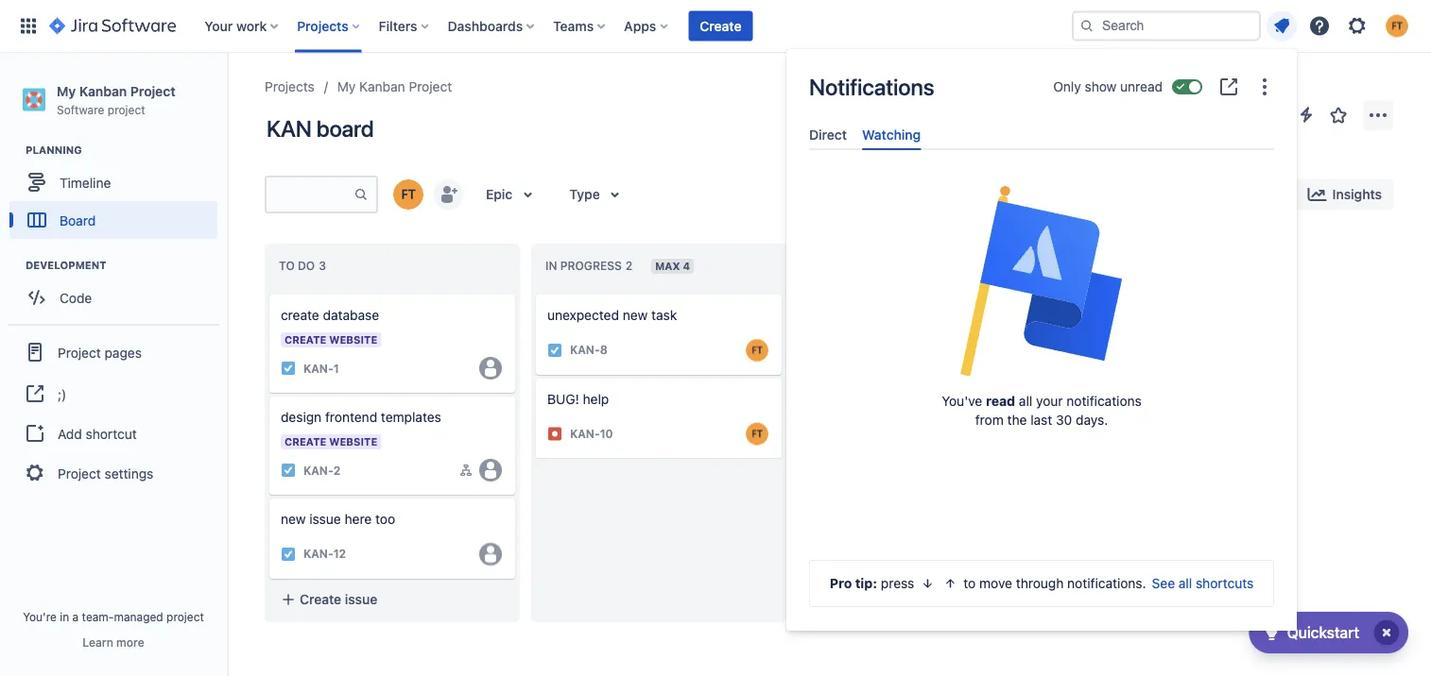 Task type: locate. For each thing, give the bounding box(es) containing it.
open notifications in a new tab image
[[1218, 76, 1240, 98]]

see right notifications.
[[1152, 576, 1175, 592]]

0 vertical spatial create
[[700, 18, 742, 34]]

kan- down unexpected at the top of the page
[[570, 344, 600, 357]]

0 horizontal spatial my
[[57, 83, 76, 99]]

filters
[[379, 18, 417, 34]]

task image left kan-12 link
[[281, 547, 296, 562]]

new up kan-12
[[281, 512, 306, 528]]

projects for projects link
[[265, 79, 315, 95]]

kan-10
[[570, 428, 613, 441]]

create issue image down in
[[525, 282, 547, 304]]

1 vertical spatial see
[[1152, 576, 1175, 592]]

see all done issues
[[875, 428, 995, 443]]

1 horizontal spatial create
[[700, 18, 742, 34]]

work
[[236, 18, 267, 34]]

unassigned image
[[479, 459, 502, 482]]

2 horizontal spatial all
[[1179, 576, 1192, 592]]

my for my kanban project software project
[[57, 83, 76, 99]]

only
[[1053, 79, 1081, 95]]

development image
[[3, 255, 26, 277]]

0 vertical spatial all
[[1019, 394, 1033, 410]]

all for see all shortcuts
[[1179, 576, 1192, 592]]

issue left here
[[309, 512, 341, 528]]

more image right the star kan board image
[[1367, 104, 1390, 127]]

0 of 1 child issues complete image
[[459, 463, 474, 478], [459, 463, 474, 478]]

planning image
[[3, 139, 26, 162]]

apps button
[[618, 11, 675, 41]]

teams
[[553, 18, 594, 34]]

my kanban project
[[337, 79, 452, 95]]

1 horizontal spatial more image
[[1367, 104, 1390, 127]]

funky town image
[[393, 180, 424, 210]]

1 horizontal spatial issue
[[345, 592, 377, 608]]

your work button
[[199, 11, 286, 41]]

0 vertical spatial issue
[[309, 512, 341, 528]]

create issue image for unexpected new task
[[525, 282, 547, 304]]

project right 'software'
[[108, 103, 145, 116]]

appswitcher icon image
[[17, 15, 40, 37]]

see
[[875, 428, 898, 443], [1152, 576, 1175, 592]]

press
[[881, 576, 915, 592]]

kanban up board
[[359, 79, 405, 95]]

0 vertical spatial project
[[108, 103, 145, 116]]

notifications
[[809, 74, 934, 100]]

kan- right "bug" icon
[[570, 428, 600, 441]]

arrow down image
[[920, 577, 935, 592]]

create issue image
[[525, 282, 547, 304], [525, 366, 547, 388]]

all inside 'button'
[[1179, 576, 1192, 592]]

kan- down new issue here too on the left bottom of the page
[[303, 548, 333, 561]]

notifications
[[1067, 394, 1142, 410]]

new left task
[[623, 308, 648, 323]]

planning
[[26, 144, 82, 157]]

just
[[887, 308, 910, 323]]

10
[[600, 428, 613, 441]]

all
[[1019, 394, 1033, 410], [902, 428, 916, 443], [1179, 576, 1192, 592]]

help
[[583, 392, 609, 407]]

0 horizontal spatial kanban
[[79, 83, 127, 99]]

1 vertical spatial create
[[300, 592, 341, 608]]

0 vertical spatial see
[[875, 428, 898, 443]]

all left done
[[902, 428, 916, 443]]

tab list inside "notifications" "dialog"
[[802, 119, 1282, 151]]

create button
[[689, 11, 753, 41]]

all up the
[[1019, 394, 1033, 410]]

unread
[[1120, 79, 1163, 95]]

insights image
[[1306, 183, 1329, 206]]

1 horizontal spatial all
[[1019, 394, 1033, 410]]

0 horizontal spatial project
[[108, 103, 145, 116]]

1 vertical spatial projects
[[265, 79, 315, 95]]

bug!
[[547, 392, 579, 407]]

1 unassigned image from the top
[[479, 357, 502, 380]]

a
[[72, 611, 79, 624]]

type button
[[558, 180, 638, 210]]

create inside primary element
[[700, 18, 742, 34]]

apps
[[624, 18, 656, 34]]

project right managed on the bottom
[[166, 611, 204, 624]]

you're in a team-managed project
[[23, 611, 204, 624]]

see left done
[[875, 428, 898, 443]]

more image right open notifications in a new tab "icon"
[[1254, 76, 1276, 98]]

1 create issue image from the top
[[525, 282, 547, 304]]

see for see all done issues
[[875, 428, 898, 443]]

kan-10 link
[[570, 426, 613, 443]]

you're
[[23, 611, 57, 624]]

0 horizontal spatial all
[[902, 428, 916, 443]]

group
[[8, 324, 219, 500]]

0 vertical spatial unassigned image
[[479, 357, 502, 380]]

project
[[108, 103, 145, 116], [166, 611, 204, 624]]

task image left kan-8 link
[[547, 343, 563, 358]]

1 horizontal spatial my
[[337, 79, 356, 95]]

all left shortcuts
[[1179, 576, 1192, 592]]

create issue image for bug! help
[[525, 366, 547, 388]]

epic button
[[475, 180, 551, 210]]

1 vertical spatial new
[[281, 512, 306, 528]]

my kanban project software project
[[57, 83, 175, 116]]

sidebar navigation image
[[206, 76, 248, 113]]

2 vertical spatial task image
[[281, 547, 296, 562]]

issues
[[956, 428, 995, 443]]

templates
[[381, 410, 441, 425]]

kanban
[[359, 79, 405, 95], [79, 83, 127, 99]]

2 create issue image from the top
[[525, 366, 547, 388]]

through
[[1016, 576, 1064, 592]]

0 vertical spatial assignee: funky town image
[[746, 339, 769, 362]]

8
[[600, 344, 608, 357]]

project down filters dropdown button
[[409, 79, 452, 95]]

project left sidebar navigation "image"
[[130, 83, 175, 99]]

0 horizontal spatial issue
[[309, 512, 341, 528]]

issue down 12
[[345, 592, 377, 608]]

assignee: funky town image for bug! help
[[746, 423, 769, 446]]

watching
[[862, 127, 921, 142]]

board
[[316, 115, 374, 142]]

pages
[[105, 345, 142, 361]]

0 horizontal spatial more image
[[1254, 76, 1276, 98]]

1 horizontal spatial new
[[623, 308, 648, 323]]

kan- inside 'link'
[[303, 362, 333, 375]]

show
[[1085, 79, 1117, 95]]

all for see all done issues
[[902, 428, 916, 443]]

timeline
[[60, 175, 111, 190]]

1 vertical spatial project
[[166, 611, 204, 624]]

0 vertical spatial create issue image
[[525, 282, 547, 304]]

kan-2 link
[[303, 463, 341, 479]]

done
[[920, 428, 952, 443]]

project
[[409, 79, 452, 95], [130, 83, 175, 99], [58, 345, 101, 361], [58, 466, 101, 482]]

create issue image
[[258, 282, 281, 304]]

group containing project pages
[[8, 324, 219, 500]]

1 vertical spatial create issue image
[[525, 366, 547, 388]]

all inside all your notifications from the last 30 days.
[[1019, 394, 1033, 410]]

my up board
[[337, 79, 356, 95]]

your profile and settings image
[[1386, 15, 1409, 37]]

0 horizontal spatial see
[[875, 428, 898, 443]]

1 vertical spatial unassigned image
[[479, 543, 502, 566]]

kan- up design
[[303, 362, 333, 375]]

max 4
[[655, 260, 690, 273]]

create right apps popup button
[[700, 18, 742, 34]]

see inside 'button'
[[1152, 576, 1175, 592]]

my kanban project link
[[337, 76, 452, 98]]

1 assignee: funky town image from the top
[[746, 339, 769, 362]]

project settings
[[58, 466, 153, 482]]

1 vertical spatial assignee: funky town image
[[746, 423, 769, 446]]

check what just happened
[[814, 308, 974, 323]]

my inside the my kanban project software project
[[57, 83, 76, 99]]

quickstart button
[[1250, 613, 1409, 654]]

timeline link
[[9, 164, 217, 202]]

managed
[[114, 611, 163, 624]]

2 unassigned image from the top
[[479, 543, 502, 566]]

projects
[[297, 18, 349, 34], [265, 79, 315, 95]]

1 vertical spatial all
[[902, 428, 916, 443]]

unassigned image
[[479, 357, 502, 380], [479, 543, 502, 566]]

primary element
[[11, 0, 1072, 52]]

add shortcut
[[58, 426, 137, 442]]

epic
[[486, 187, 513, 202]]

only show unread
[[1053, 79, 1163, 95]]

0 vertical spatial task image
[[547, 343, 563, 358]]

tab list
[[802, 119, 1282, 151]]

jira software image
[[49, 15, 176, 37], [49, 15, 176, 37]]

2 assignee: funky town image from the top
[[746, 423, 769, 446]]

planning group
[[9, 143, 226, 245]]

in progress
[[546, 260, 622, 273]]

issue for new
[[309, 512, 341, 528]]

create down kan-12 link
[[300, 592, 341, 608]]

task image
[[547, 343, 563, 358], [281, 361, 296, 376], [281, 547, 296, 562]]

0 vertical spatial new
[[623, 308, 648, 323]]

more image
[[1254, 76, 1276, 98], [1367, 104, 1390, 127]]

create issue image up bug!
[[525, 366, 547, 388]]

my up 'software'
[[57, 83, 76, 99]]

2 vertical spatial all
[[1179, 576, 1192, 592]]

banner containing your work
[[0, 0, 1431, 53]]

design
[[281, 410, 322, 425]]

quickstart
[[1287, 624, 1360, 642]]

1 vertical spatial issue
[[345, 592, 377, 608]]

my
[[337, 79, 356, 95], [57, 83, 76, 99]]

issue
[[309, 512, 341, 528], [345, 592, 377, 608]]

to
[[279, 260, 295, 273]]

tab list containing direct
[[802, 119, 1282, 151]]

0 vertical spatial projects
[[297, 18, 349, 34]]

0 horizontal spatial create
[[300, 592, 341, 608]]

1 horizontal spatial kanban
[[359, 79, 405, 95]]

happened
[[913, 308, 974, 323]]

in
[[60, 611, 69, 624]]

kanban up 'software'
[[79, 83, 127, 99]]

projects up projects link
[[297, 18, 349, 34]]

design frontend templates
[[281, 410, 441, 425]]

assignee: funky town image
[[1013, 339, 1035, 362]]

filters button
[[373, 11, 436, 41]]

assignee: funky town image
[[746, 339, 769, 362], [746, 423, 769, 446]]

projects button
[[291, 11, 367, 41]]

kan- for bug! help
[[570, 428, 600, 441]]

board
[[60, 213, 96, 228]]

kanban inside the my kanban project software project
[[79, 83, 127, 99]]

0 vertical spatial more image
[[1254, 76, 1276, 98]]

unexpected new task
[[547, 308, 677, 323]]

software
[[57, 103, 104, 116]]

issue inside button
[[345, 592, 377, 608]]

create
[[281, 308, 319, 323]]

issue for create
[[345, 592, 377, 608]]

projects up the kan
[[265, 79, 315, 95]]

kan board
[[267, 115, 374, 142]]

star kan board image
[[1327, 104, 1350, 127]]

development group
[[9, 258, 226, 323]]

banner
[[0, 0, 1431, 53]]

kan- for unexpected new task
[[570, 344, 600, 357]]

to do element
[[279, 260, 330, 273]]

task image left kan-1 'link' on the bottom of page
[[281, 361, 296, 376]]

projects inside dropdown button
[[297, 18, 349, 34]]

1 horizontal spatial see
[[1152, 576, 1175, 592]]

create
[[700, 18, 742, 34], [300, 592, 341, 608]]

see for see all shortcuts
[[1152, 576, 1175, 592]]

1 vertical spatial task image
[[281, 361, 296, 376]]

kan-12 link
[[303, 547, 346, 563]]



Task type: vqa. For each thing, say whether or not it's contained in the screenshot.
THE KANBAN within My Kanban Project link
no



Task type: describe. For each thing, give the bounding box(es) containing it.
;)
[[58, 387, 66, 402]]

kan-8
[[570, 344, 608, 357]]

move
[[980, 576, 1013, 592]]

insights button
[[1295, 180, 1394, 210]]

kanban for my kanban project software project
[[79, 83, 127, 99]]

unassigned image for kan-12
[[479, 543, 502, 566]]

1 horizontal spatial project
[[166, 611, 204, 624]]

you've read
[[942, 394, 1016, 410]]

from
[[975, 413, 1004, 428]]

create for create
[[700, 18, 742, 34]]

all your notifications from the last 30 days.
[[975, 394, 1142, 428]]

see all done issues link
[[845, 424, 1007, 447]]

type
[[569, 187, 600, 202]]

arrow up image
[[943, 577, 958, 592]]

4
[[683, 260, 690, 273]]

task image
[[281, 463, 296, 478]]

kan-12
[[303, 548, 346, 561]]

unexpected
[[547, 308, 619, 323]]

learn
[[83, 636, 113, 650]]

kan- right task image
[[303, 464, 333, 477]]

0 horizontal spatial new
[[281, 512, 306, 528]]

your work
[[204, 18, 267, 34]]

notifications.
[[1068, 576, 1146, 592]]

Search this board text field
[[267, 178, 354, 212]]

1 vertical spatial more image
[[1367, 104, 1390, 127]]

projects link
[[265, 76, 315, 98]]

what
[[854, 308, 884, 323]]

more
[[116, 636, 144, 650]]

kan-1
[[303, 362, 339, 375]]

2
[[333, 464, 341, 477]]

search image
[[1080, 18, 1095, 34]]

my for my kanban project
[[337, 79, 356, 95]]

tip:
[[855, 576, 877, 592]]

team-
[[82, 611, 114, 624]]

code
[[60, 290, 92, 306]]

progress
[[560, 260, 622, 273]]

create database
[[281, 308, 379, 323]]

dismiss quickstart image
[[1372, 618, 1402, 649]]

direct
[[809, 127, 847, 142]]

add
[[58, 426, 82, 442]]

pro
[[830, 576, 852, 592]]

in
[[546, 260, 557, 273]]

task image for new issue here too
[[281, 547, 296, 562]]

bug image
[[547, 427, 563, 442]]

Search field
[[1072, 11, 1261, 41]]

kan-1 link
[[303, 361, 339, 377]]

kanban for my kanban project
[[359, 79, 405, 95]]

add shortcut button
[[8, 415, 219, 453]]

insights
[[1333, 187, 1382, 202]]

learn more button
[[83, 635, 144, 650]]

read
[[986, 394, 1016, 410]]

last
[[1031, 413, 1053, 428]]

code link
[[9, 279, 217, 317]]

project inside the my kanban project software project
[[108, 103, 145, 116]]

see all shortcuts
[[1152, 576, 1254, 592]]

shortcut
[[86, 426, 137, 442]]

to do
[[279, 260, 315, 273]]

unassigned image for kan-1
[[479, 357, 502, 380]]

notifications image
[[1271, 15, 1293, 37]]

kan-8 link
[[570, 342, 608, 359]]

new issue here too
[[281, 512, 395, 528]]

more image inside "notifications" "dialog"
[[1254, 76, 1276, 98]]

dashboards
[[448, 18, 523, 34]]

your
[[1036, 394, 1063, 410]]

kan- for new issue here too
[[303, 548, 333, 561]]

30
[[1056, 413, 1072, 428]]

assignee: funky town image for unexpected new task
[[746, 339, 769, 362]]

too
[[375, 512, 395, 528]]

to
[[964, 576, 976, 592]]

database
[[323, 308, 379, 323]]

project inside the my kanban project software project
[[130, 83, 175, 99]]

task image for unexpected new task
[[547, 343, 563, 358]]

help image
[[1309, 15, 1331, 37]]

create column image
[[1068, 248, 1091, 270]]

bug! help
[[547, 392, 609, 407]]

teams button
[[548, 11, 613, 41]]

project left pages
[[58, 345, 101, 361]]

you've
[[942, 394, 983, 410]]

frontend
[[325, 410, 377, 425]]

max
[[655, 260, 680, 273]]

development
[[26, 260, 106, 272]]

do
[[298, 260, 315, 273]]

create issue button
[[269, 583, 515, 617]]

add people image
[[437, 183, 459, 206]]

project pages link
[[8, 332, 219, 374]]

notifications dialog
[[787, 49, 1297, 632]]

dashboards button
[[442, 11, 542, 41]]

project pages
[[58, 345, 142, 361]]

see all shortcuts button
[[1152, 575, 1254, 594]]

projects for projects dropdown button
[[297, 18, 349, 34]]

days.
[[1076, 413, 1108, 428]]

;) link
[[8, 374, 219, 415]]

board link
[[9, 202, 217, 239]]

settings image
[[1346, 15, 1369, 37]]

project down add
[[58, 466, 101, 482]]

12
[[333, 548, 346, 561]]

in progress element
[[546, 260, 636, 273]]

automations menu button icon image
[[1295, 104, 1318, 126]]

here
[[345, 512, 372, 528]]

check image
[[1261, 622, 1284, 645]]

create for create issue
[[300, 592, 341, 608]]

settings
[[105, 466, 153, 482]]

check
[[814, 308, 851, 323]]

to move through notifications.
[[964, 576, 1146, 592]]

learn more
[[83, 636, 144, 650]]

create issue
[[300, 592, 377, 608]]



